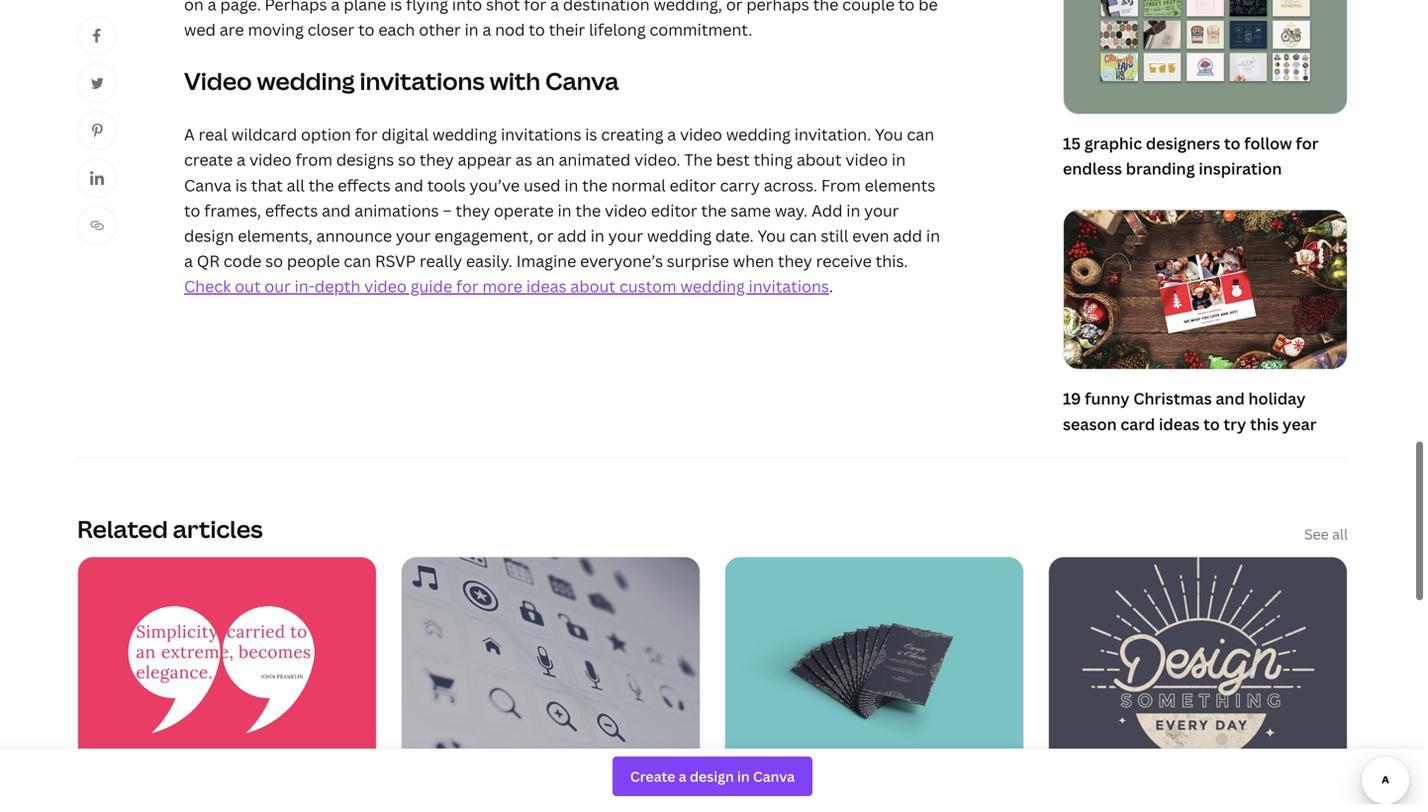 Task type: locate. For each thing, give the bounding box(es) containing it.
2 horizontal spatial and
[[1216, 388, 1245, 410]]

so down digital
[[398, 149, 416, 170]]

you up elements
[[875, 124, 903, 145]]

announce
[[316, 225, 392, 246]]

1 vertical spatial effects
[[265, 200, 318, 221]]

1 vertical spatial so
[[265, 251, 283, 272]]

2 horizontal spatial can
[[907, 124, 935, 145]]

in up elements
[[892, 149, 906, 170]]

and up announce
[[322, 200, 351, 221]]

add right or
[[558, 225, 587, 246]]

designers
[[1146, 133, 1221, 154]]

as
[[516, 149, 532, 170]]

best
[[716, 149, 750, 170]]

video up "that"
[[249, 149, 292, 170]]

elements,
[[238, 225, 313, 246]]

is up animated
[[585, 124, 597, 145]]

ideas
[[527, 276, 567, 297], [1159, 414, 1200, 435]]

endless
[[1063, 158, 1123, 179]]

elements
[[865, 175, 936, 196]]

for inside 15 graphic designers to follow for endless branding inspiration
[[1296, 133, 1319, 154]]

and up try
[[1216, 388, 1245, 410]]

1 horizontal spatial so
[[398, 149, 416, 170]]

digital
[[382, 124, 429, 145]]

0 horizontal spatial you
[[758, 225, 786, 246]]

all
[[287, 175, 305, 196], [1333, 525, 1348, 544]]

they right when in the top of the page
[[778, 251, 813, 272]]

see all
[[1305, 525, 1348, 544]]

from
[[822, 175, 861, 196]]

1 vertical spatial is
[[235, 175, 247, 196]]

season
[[1063, 414, 1117, 435]]

0 vertical spatial to
[[1225, 133, 1241, 154]]

can up elements
[[907, 124, 935, 145]]

video
[[184, 65, 252, 97]]

date.
[[716, 225, 754, 246]]

1 horizontal spatial is
[[585, 124, 597, 145]]

0 vertical spatial and
[[395, 175, 424, 196]]

0 vertical spatial canva
[[545, 65, 619, 97]]

engagement,
[[435, 225, 533, 246]]

animations
[[355, 200, 439, 221]]

ideas down the imagine
[[527, 276, 567, 297]]

holiday
[[1249, 388, 1306, 410]]

1 horizontal spatial a
[[237, 149, 246, 170]]

from
[[296, 149, 333, 170]]

to
[[1225, 133, 1241, 154], [184, 200, 200, 221], [1204, 414, 1220, 435]]

effects down the designs
[[338, 175, 391, 196]]

1 horizontal spatial you
[[875, 124, 903, 145]]

so down elements,
[[265, 251, 283, 272]]

invitations up digital
[[360, 65, 485, 97]]

can
[[907, 124, 935, 145], [790, 225, 817, 246], [344, 251, 371, 272]]

people
[[287, 251, 340, 272]]

19
[[1063, 388, 1081, 410]]

0 horizontal spatial they
[[420, 149, 454, 170]]

1 horizontal spatial to
[[1204, 414, 1220, 435]]

when
[[733, 251, 774, 272]]

used
[[524, 175, 561, 196]]

wedding
[[257, 65, 355, 97], [433, 124, 497, 145], [726, 124, 791, 145], [647, 225, 712, 246], [681, 276, 745, 297]]

0 vertical spatial a
[[667, 124, 676, 145]]

your
[[864, 200, 899, 221], [396, 225, 431, 246], [609, 225, 643, 246]]

and up animations
[[395, 175, 424, 196]]

0 vertical spatial can
[[907, 124, 935, 145]]

video up the
[[680, 124, 723, 145]]

invitations up an
[[501, 124, 582, 145]]

a showcase of 100 design quotes to ignite your inspiration image
[[78, 558, 376, 783]]

ideas inside "a real wildcard option for digital wedding invitations is creating a video wedding invitation. you can create a video from designs so they appear as an animated video. the best thing about video in canva is that all the effects and tools you've used in the normal editor carry across. from elements to frames, effects and animations – they operate in the video editor the same way. add in your design elements, announce your engagement, or add in your wedding date. you can still even add in a qr code so people can rsvp really easily. imagine everyone's surprise when they receive this. check out our in-depth video guide for more ideas about custom wedding invitations ."
[[527, 276, 567, 297]]

add
[[812, 200, 843, 221]]

they
[[420, 149, 454, 170], [456, 200, 490, 221], [778, 251, 813, 272]]

0 horizontal spatial ideas
[[527, 276, 567, 297]]

0 horizontal spatial invitations
[[360, 65, 485, 97]]

10 reasons you should design something new every day_thumbnail image
[[1049, 558, 1347, 783]]

you
[[875, 124, 903, 145], [758, 225, 786, 246]]

0 vertical spatial is
[[585, 124, 597, 145]]

video down normal
[[605, 200, 647, 221]]

for down 'easily.'
[[456, 276, 479, 297]]

canva
[[545, 65, 619, 97], [184, 175, 232, 196]]

guide
[[411, 276, 452, 297]]

really
[[420, 251, 462, 272]]

to left try
[[1204, 414, 1220, 435]]

ideas down 'christmas'
[[1159, 414, 1200, 435]]

1 horizontal spatial they
[[456, 200, 490, 221]]

appear
[[458, 149, 512, 170]]

your up everyone's
[[609, 225, 643, 246]]

for
[[355, 124, 378, 145], [1296, 133, 1319, 154], [456, 276, 479, 297]]

0 horizontal spatial canva
[[184, 175, 232, 196]]

all right "that"
[[287, 175, 305, 196]]

about
[[797, 149, 842, 170], [571, 276, 616, 297]]

wedding up appear
[[433, 124, 497, 145]]

1 horizontal spatial can
[[790, 225, 817, 246]]

with
[[490, 65, 541, 97]]

1 vertical spatial can
[[790, 225, 817, 246]]

a right create
[[237, 149, 246, 170]]

2 vertical spatial can
[[344, 251, 371, 272]]

1 horizontal spatial about
[[797, 149, 842, 170]]

1 vertical spatial about
[[571, 276, 616, 297]]

effects up elements,
[[265, 200, 318, 221]]

0 vertical spatial effects
[[338, 175, 391, 196]]

0 horizontal spatial to
[[184, 200, 200, 221]]

they right –
[[456, 200, 490, 221]]

canva down create
[[184, 175, 232, 196]]

about down invitation.
[[797, 149, 842, 170]]

design
[[184, 225, 234, 246]]

for up the designs
[[355, 124, 378, 145]]

1 vertical spatial to
[[184, 200, 200, 221]]

creating
[[601, 124, 664, 145]]

can down announce
[[344, 251, 371, 272]]

–
[[443, 200, 452, 221]]

2 vertical spatial and
[[1216, 388, 1245, 410]]

wedding up thing
[[726, 124, 791, 145]]

a up video. at the top left of the page
[[667, 124, 676, 145]]

create your christmas cards on canva image
[[1064, 210, 1347, 369]]

0 horizontal spatial can
[[344, 251, 371, 272]]

to inside "a real wildcard option for digital wedding invitations is creating a video wedding invitation. you can create a video from designs so they appear as an animated video. the best thing about video in canva is that all the effects and tools you've used in the normal editor carry across. from elements to frames, effects and animations – they operate in the video editor the same way. add in your design elements, announce your engagement, or add in your wedding date. you can still even add in a qr code so people can rsvp really easily. imagine everyone's surprise when they receive this. check out our in-depth video guide for more ideas about custom wedding invitations ."
[[184, 200, 200, 221]]

0 horizontal spatial so
[[265, 251, 283, 272]]

an
[[536, 149, 555, 170]]

for right follow
[[1296, 133, 1319, 154]]

2 add from the left
[[893, 225, 923, 246]]

in down used at top
[[558, 200, 572, 221]]

to up inspiration
[[1225, 133, 1241, 154]]

0 vertical spatial all
[[287, 175, 305, 196]]

to up the design
[[184, 200, 200, 221]]

way.
[[775, 200, 808, 221]]

1 vertical spatial invitations
[[501, 124, 582, 145]]

1 horizontal spatial all
[[1333, 525, 1348, 544]]

0 vertical spatial so
[[398, 149, 416, 170]]

2 vertical spatial they
[[778, 251, 813, 272]]

add
[[558, 225, 587, 246], [893, 225, 923, 246]]

video
[[680, 124, 723, 145], [249, 149, 292, 170], [846, 149, 888, 170], [605, 200, 647, 221], [364, 276, 407, 297]]

a
[[667, 124, 676, 145], [237, 149, 246, 170], [184, 251, 193, 272]]

1 horizontal spatial your
[[609, 225, 643, 246]]

2 horizontal spatial to
[[1225, 133, 1241, 154]]

or
[[537, 225, 554, 246]]

card
[[1121, 414, 1156, 435]]

1 vertical spatial a
[[237, 149, 246, 170]]

check
[[184, 276, 231, 297]]

your up even at the right
[[864, 200, 899, 221]]

0 horizontal spatial a
[[184, 251, 193, 272]]

funny
[[1085, 388, 1130, 410]]

1 horizontal spatial for
[[456, 276, 479, 297]]

1 horizontal spatial add
[[893, 225, 923, 246]]

year
[[1283, 414, 1317, 435]]

articles
[[173, 513, 263, 545]]

still
[[821, 225, 849, 246]]

to inside 15 graphic designers to follow for endless branding inspiration
[[1225, 133, 1241, 154]]

15
[[1063, 133, 1081, 154]]

in-
[[295, 276, 315, 297]]

invitations down when in the top of the page
[[749, 276, 830, 297]]

0 vertical spatial editor
[[670, 175, 716, 196]]

invitations
[[360, 65, 485, 97], [501, 124, 582, 145], [749, 276, 830, 297]]

0 horizontal spatial and
[[322, 200, 351, 221]]

wedding down surprise
[[681, 276, 745, 297]]

canva right with
[[545, 65, 619, 97]]

0 vertical spatial ideas
[[527, 276, 567, 297]]

1 horizontal spatial ideas
[[1159, 414, 1200, 435]]

0 vertical spatial invitations
[[360, 65, 485, 97]]

2 vertical spatial to
[[1204, 414, 1220, 435]]

2 vertical spatial invitations
[[749, 276, 830, 297]]

this
[[1250, 414, 1279, 435]]

they up tools
[[420, 149, 454, 170]]

editor down normal
[[651, 200, 698, 221]]

1 horizontal spatial and
[[395, 175, 424, 196]]

your down animations
[[396, 225, 431, 246]]

add up this.
[[893, 225, 923, 246]]

code
[[224, 251, 262, 272]]

all right see on the right
[[1333, 525, 1348, 544]]

is left "that"
[[235, 175, 247, 196]]

editor down the
[[670, 175, 716, 196]]

a left qr
[[184, 251, 193, 272]]

0 horizontal spatial about
[[571, 276, 616, 297]]

normal
[[612, 175, 666, 196]]

more
[[483, 276, 523, 297]]

0 horizontal spatial all
[[287, 175, 305, 196]]

effects
[[338, 175, 391, 196], [265, 200, 318, 221]]

you up when in the top of the page
[[758, 225, 786, 246]]

about down everyone's
[[571, 276, 616, 297]]

video down rsvp
[[364, 276, 407, 297]]

and inside "19 funny christmas and holiday season card ideas to try this year"
[[1216, 388, 1245, 410]]

1 add from the left
[[558, 225, 587, 246]]

is
[[585, 124, 597, 145], [235, 175, 247, 196]]

1 vertical spatial canva
[[184, 175, 232, 196]]

0 horizontal spatial add
[[558, 225, 587, 246]]

check out our in-depth video guide for more ideas about custom wedding invitations link
[[184, 276, 830, 297]]

2 horizontal spatial for
[[1296, 133, 1319, 154]]

the
[[309, 175, 334, 196], [582, 175, 608, 196], [576, 200, 601, 221], [701, 200, 727, 221]]

1 vertical spatial ideas
[[1159, 414, 1200, 435]]

follow
[[1245, 133, 1293, 154]]

2 horizontal spatial a
[[667, 124, 676, 145]]

0 vertical spatial you
[[875, 124, 903, 145]]

can down way.
[[790, 225, 817, 246]]

royal wedding invitation templates_feat image image
[[726, 558, 1024, 783]]

1 horizontal spatial effects
[[338, 175, 391, 196]]

graphic designers inspo featured image image
[[1064, 0, 1347, 114]]



Task type: vqa. For each thing, say whether or not it's contained in the screenshot.
you've
yes



Task type: describe. For each thing, give the bounding box(es) containing it.
a real wildcard option for digital wedding invitations is creating a video wedding invitation. you can create a video from designs so they appear as an animated video. the best thing about video in canva is that all the effects and tools you've used in the normal editor carry across. from elements to frames, effects and animations – they operate in the video editor the same way. add in your design elements, announce your engagement, or add in your wedding date. you can still even add in a qr code so people can rsvp really easily. imagine everyone's surprise when they receive this. check out our in-depth video guide for more ideas about custom wedding invitations .
[[184, 124, 940, 297]]

out
[[235, 276, 261, 297]]

1 vertical spatial editor
[[651, 200, 698, 221]]

related
[[77, 513, 168, 545]]

all inside "a real wildcard option for digital wedding invitations is creating a video wedding invitation. you can create a video from designs so they appear as an animated video. the best thing about video in canva is that all the effects and tools you've used in the normal editor carry across. from elements to frames, effects and animations – they operate in the video editor the same way. add in your design elements, announce your engagement, or add in your wedding date. you can still even add in a qr code so people can rsvp really easily. imagine everyone's surprise when they receive this. check out our in-depth video guide for more ideas about custom wedding invitations ."
[[287, 175, 305, 196]]

1 horizontal spatial canva
[[545, 65, 619, 97]]

real
[[199, 124, 228, 145]]

ideas inside "19 funny christmas and holiday season card ideas to try this year"
[[1159, 414, 1200, 435]]

christmas
[[1134, 388, 1212, 410]]

0 horizontal spatial effects
[[265, 200, 318, 221]]

2 horizontal spatial invitations
[[749, 276, 830, 297]]

invitation.
[[795, 124, 871, 145]]

wedding up option
[[257, 65, 355, 97]]

operate
[[494, 200, 554, 221]]

canva inside "a real wildcard option for digital wedding invitations is creating a video wedding invitation. you can create a video from designs so they appear as an animated video. the best thing about video in canva is that all the effects and tools you've used in the normal editor carry across. from elements to frames, effects and animations – they operate in the video editor the same way. add in your design elements, announce your engagement, or add in your wedding date. you can still even add in a qr code so people can rsvp really easily. imagine everyone's surprise when they receive this. check out our in-depth video guide for more ideas about custom wedding invitations ."
[[184, 175, 232, 196]]

related articles
[[77, 513, 263, 545]]

same
[[731, 200, 771, 221]]

our
[[265, 276, 291, 297]]

custom
[[620, 276, 677, 297]]

2 horizontal spatial your
[[864, 200, 899, 221]]

qr
[[197, 251, 220, 272]]

1 vertical spatial you
[[758, 225, 786, 246]]

19 funny christmas and holiday season card ideas to try this year link
[[1063, 209, 1348, 441]]

create
[[184, 149, 233, 170]]

video.
[[635, 149, 681, 170]]

even
[[853, 225, 890, 246]]

tools
[[427, 175, 466, 196]]

see all link
[[1305, 524, 1348, 545]]

graphic
[[1085, 133, 1143, 154]]

in right used at top
[[565, 175, 579, 196]]

across.
[[764, 175, 818, 196]]

frames,
[[204, 200, 261, 221]]

in right add
[[847, 200, 861, 221]]

imagine
[[517, 251, 576, 272]]

you've
[[470, 175, 520, 196]]

the
[[684, 149, 713, 170]]

1 vertical spatial they
[[456, 200, 490, 221]]

this.
[[876, 251, 908, 272]]

15 graphic designers to follow for endless branding inspiration link
[[1063, 0, 1348, 185]]

a
[[184, 124, 195, 145]]

designs
[[336, 149, 394, 170]]

surprise
[[667, 251, 729, 272]]

0 vertical spatial they
[[420, 149, 454, 170]]

video wedding invitations with canva
[[184, 65, 619, 97]]

try
[[1224, 414, 1247, 435]]

wedding up surprise
[[647, 225, 712, 246]]

19 funny christmas and holiday season card ideas to try this year
[[1063, 388, 1317, 435]]

thing
[[754, 149, 793, 170]]

0 horizontal spatial your
[[396, 225, 431, 246]]

0 horizontal spatial is
[[235, 175, 247, 196]]

everyone's
[[580, 251, 663, 272]]

1 vertical spatial all
[[1333, 525, 1348, 544]]

option
[[301, 124, 351, 145]]

branding
[[1126, 158, 1195, 179]]

inspiration
[[1199, 158, 1282, 179]]

0 vertical spatial about
[[797, 149, 842, 170]]

depth
[[315, 276, 361, 297]]

easily.
[[466, 251, 513, 272]]

carry
[[720, 175, 760, 196]]

receive
[[816, 251, 872, 272]]

60 free outline icon sets perfect for contemporary designs_featured image image
[[402, 558, 700, 783]]

video up from
[[846, 149, 888, 170]]

in down elements
[[927, 225, 940, 246]]

animated
[[559, 149, 631, 170]]

2 horizontal spatial they
[[778, 251, 813, 272]]

see
[[1305, 525, 1329, 544]]

2 vertical spatial a
[[184, 251, 193, 272]]

0 horizontal spatial for
[[355, 124, 378, 145]]

that
[[251, 175, 283, 196]]

.
[[830, 276, 834, 297]]

in up everyone's
[[591, 225, 605, 246]]

wildcard
[[232, 124, 297, 145]]

1 vertical spatial and
[[322, 200, 351, 221]]

15 graphic designers to follow for endless branding inspiration
[[1063, 133, 1319, 179]]

rsvp
[[375, 251, 416, 272]]

1 horizontal spatial invitations
[[501, 124, 582, 145]]

to inside "19 funny christmas and holiday season card ideas to try this year"
[[1204, 414, 1220, 435]]



